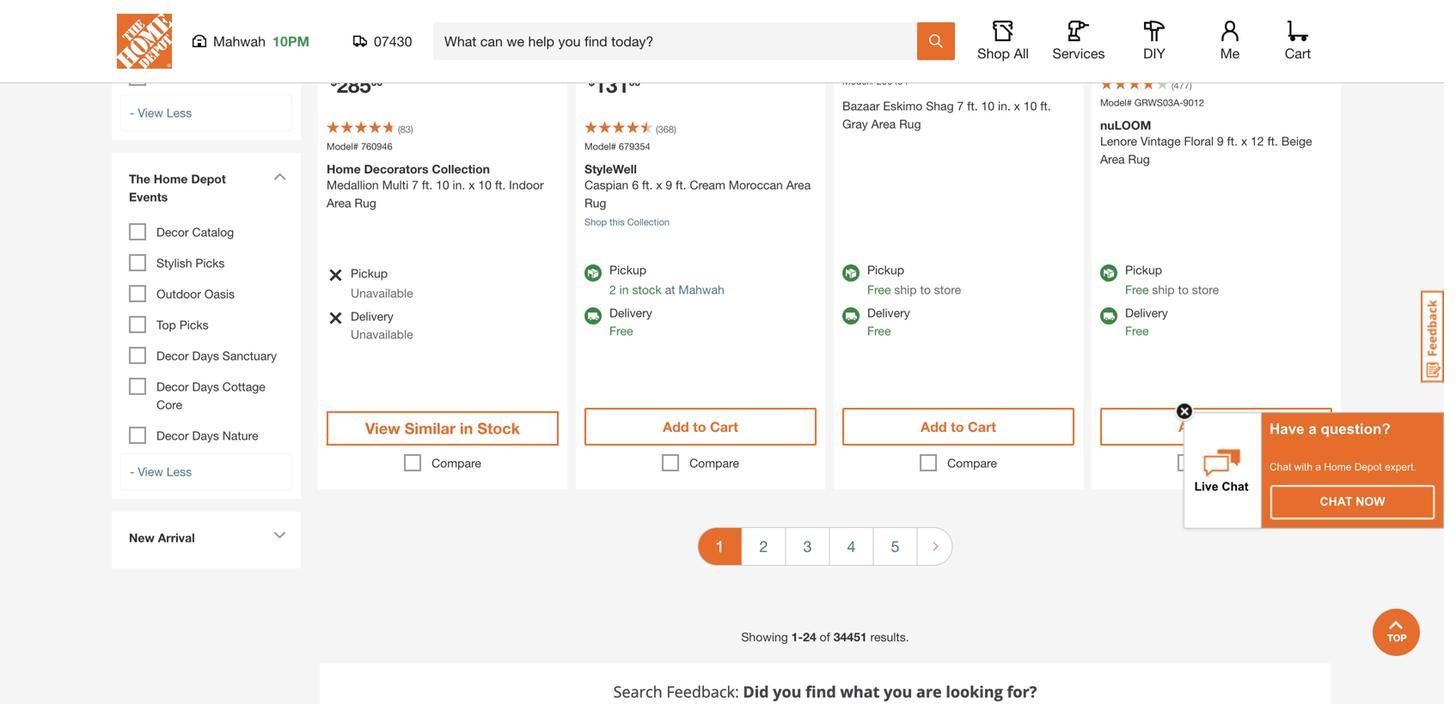 Task type: describe. For each thing, give the bounding box(es) containing it.
1 compare from the left
[[432, 456, 481, 471]]

in for similar
[[460, 420, 473, 438]]

10 left indoor
[[478, 178, 492, 192]]

bazaar eskimo shag 7 ft. 10 in. x 10 ft. gray area rug
[[842, 99, 1051, 131]]

with
[[1294, 462, 1313, 473]]

00 for 285
[[371, 76, 383, 88]]

0 vertical spatial 7
[[916, 58, 921, 70]]

global link
[[156, 40, 191, 54]]

events
[[129, 190, 168, 204]]

now
[[1356, 496, 1385, 509]]

4 compare from the left
[[1205, 456, 1255, 471]]

- view less link for outdoor oasis
[[120, 454, 292, 491]]

rug inside bazaar eskimo shag 7 ft. 10 in. x 10 ft. gray area rug
[[899, 117, 921, 131]]

6
[[632, 178, 639, 192]]

blue image
[[424, 3, 462, 40]]

add for at
[[663, 419, 689, 435]]

new
[[129, 531, 155, 545]]

shop this collection link
[[585, 217, 670, 228]]

nature
[[222, 429, 258, 443]]

picks for stylish picks
[[195, 256, 225, 270]]

more options available for 131
[[585, 49, 709, 63]]

vintage
[[1141, 134, 1181, 148]]

decor days sanctuary
[[156, 349, 277, 363]]

x inside nuloom lenore vintage floral 9 ft. x 12 ft. beige area rug
[[1241, 134, 1247, 148]]

me button
[[1203, 21, 1258, 62]]

depot inside "the home depot events"
[[191, 172, 226, 186]]

available for pickup image for limit
[[1100, 265, 1117, 282]]

unavailable for pickup
[[351, 286, 413, 300]]

50
[[1214, 24, 1225, 35]]

1 horizontal spatial cream image
[[588, 3, 624, 40]]

arrival
[[158, 531, 195, 545]]

days for sanctuary
[[192, 349, 219, 363]]

131
[[595, 73, 629, 97]]

mahwah inside pickup 2 in stock at mahwah
[[679, 283, 724, 297]]

moroccan
[[729, 178, 783, 192]]

0 vertical spatial a
[[1309, 421, 1317, 438]]

50 36 . 49
[[1214, 24, 1243, 49]]

question?
[[1321, 421, 1391, 438]]

- view less for outdoor oasis
[[130, 465, 192, 479]]

area inside bazaar eskimo shag 7 ft. 10 in. x 10 ft. gray area rug
[[871, 117, 896, 131]]

delivery unavailable
[[351, 309, 413, 342]]

( for 368
[[656, 124, 658, 135]]

model# for model# 760946
[[327, 141, 358, 152]]

limit
[[1105, 56, 1128, 67]]

cart for ship to store add to cart button
[[968, 419, 996, 435]]

24
[[803, 631, 816, 645]]

home inside "the home depot events"
[[154, 172, 188, 186]]

area inside stylewell caspian 6 ft. x 9 ft. cream moroccan area rug shop this collection
[[786, 178, 811, 192]]

global
[[156, 40, 191, 54]]

2 link
[[742, 529, 785, 566]]

add to cart for ship to store
[[921, 419, 996, 435]]

decorators
[[364, 162, 428, 176]]

decor for decor days nature
[[156, 429, 189, 443]]

limited stock for pickup image for delivery
[[327, 311, 343, 326]]

collection inside home decorators collection medallion multi 7 ft. 10 in. x 10 ft. indoor area rug
[[432, 162, 490, 176]]

285
[[337, 73, 371, 97]]

) for ( 7 )
[[921, 58, 924, 70]]

3 add from the left
[[1179, 419, 1205, 435]]

less for outdoor oasis
[[167, 465, 192, 479]]

12
[[1251, 134, 1264, 148]]

model# 679354
[[585, 141, 650, 152]]

at
[[665, 283, 675, 297]]

add to cart button for ship to store
[[842, 408, 1074, 446]]

the home depot events link
[[120, 162, 292, 219]]

model# 760946
[[327, 141, 393, 152]]

( 477 )
[[1172, 80, 1192, 91]]

3 add to cart button from the left
[[1100, 408, 1332, 446]]

2 inside pickup 2 in stock at mahwah
[[609, 283, 616, 297]]

7 inside bazaar eskimo shag 7 ft. 10 in. x 10 ft. gray area rug
[[957, 99, 964, 113]]

3 compare from the left
[[947, 456, 997, 471]]

outdoor
[[156, 287, 201, 301]]

caret icon image for the home depot events
[[273, 173, 286, 181]]

the home depot events
[[129, 172, 226, 204]]

- for farmhouse
[[130, 106, 134, 120]]

store for limit
[[1192, 283, 1219, 297]]

view inside 'link'
[[365, 420, 400, 438]]

10 down all
[[1024, 99, 1037, 113]]

cart for add to cart button corresponding to at
[[710, 419, 738, 435]]

07430
[[374, 33, 412, 49]]

1 horizontal spatial 2
[[759, 538, 768, 556]]

the home depot logo image
[[117, 14, 172, 69]]

new arrival link
[[120, 521, 292, 561]]

rug inside home decorators collection medallion multi 7 ft. 10 in. x 10 ft. indoor area rug
[[355, 196, 376, 210]]

in. inside bazaar eskimo shag 7 ft. 10 in. x 10 ft. gray area rug
[[998, 99, 1011, 113]]

shop all
[[977, 45, 1029, 61]]

outdoor oasis link
[[156, 287, 235, 301]]

have
[[1270, 421, 1305, 438]]

stylewell caspian 6 ft. x 9 ft. cream moroccan area rug shop this collection
[[585, 162, 811, 228]]

delivery for available for pickup image associated with limit
[[1125, 306, 1168, 320]]

$ for 285
[[331, 76, 337, 88]]

2 compare from the left
[[689, 456, 739, 471]]

decor days cottage core link
[[156, 380, 265, 412]]

to for ship to store add to cart button
[[951, 419, 964, 435]]

296434
[[877, 76, 908, 87]]

49
[[1233, 38, 1243, 49]]

days for nature
[[192, 429, 219, 443]]

pickup inside pickup unavailable
[[351, 266, 388, 281]]

1
[[716, 538, 724, 556]]

shag
[[926, 99, 954, 113]]

medallion
[[327, 178, 379, 192]]

options for 131
[[616, 49, 658, 63]]

1 link
[[698, 529, 741, 566]]

model# 296434
[[842, 76, 908, 87]]

) for ( 477 )
[[1190, 80, 1192, 91]]

diy
[[1143, 45, 1166, 61]]

10pm
[[273, 33, 309, 49]]

to for 1st add to cart button from the right
[[1209, 419, 1222, 435]]

have a question?
[[1270, 421, 1391, 438]]

days for cottage
[[192, 380, 219, 394]]

model# for model# 679354
[[585, 141, 616, 152]]

home inside home decorators collection medallion multi 7 ft. 10 in. x 10 ft. indoor area rug
[[327, 162, 361, 176]]

multi image
[[330, 3, 366, 40]]

pickup free ship to store for 00
[[867, 263, 961, 297]]

chat
[[1320, 496, 1352, 509]]

delivery for available for pickup icon
[[609, 306, 652, 320]]

$ for 189
[[847, 11, 852, 23]]

chat now
[[1320, 496, 1385, 509]]

add for store
[[921, 419, 947, 435]]

floral
[[1184, 134, 1214, 148]]

pickup 2 in stock at mahwah
[[609, 263, 724, 297]]

cart link
[[1279, 21, 1317, 62]]

chat
[[1270, 462, 1291, 473]]

more for 131
[[585, 49, 612, 63]]

36
[[1220, 38, 1230, 49]]

per
[[1141, 56, 1155, 67]]

services button
[[1051, 21, 1106, 62]]

picks for top picks
[[179, 318, 209, 332]]

navigation containing 1
[[309, 516, 1341, 619]]

more options available for 285
[[327, 49, 451, 63]]

delivery for available for pickup image for 00
[[867, 306, 910, 320]]

3
[[803, 538, 812, 556]]

delivery for pickup's limited stock for pickup icon
[[351, 309, 394, 324]]

1 vertical spatial depot
[[1354, 462, 1382, 473]]

contemporary link
[[156, 9, 234, 23]]

model# for model# 296434
[[842, 76, 874, 87]]

) for ( 368 )
[[674, 124, 676, 135]]

decor days cottage core
[[156, 380, 265, 412]]

decor for decor days cottage core
[[156, 380, 189, 394]]

decor days nature
[[156, 429, 258, 443]]

ship for 00
[[894, 283, 917, 297]]

5 link
[[874, 529, 917, 566]]

caret icon image for new arrival
[[273, 532, 286, 540]]

sanctuary
[[222, 349, 277, 363]]

189
[[852, 7, 887, 32]]

grws03a-
[[1135, 97, 1183, 108]]

lenore
[[1100, 134, 1137, 148]]

679354
[[619, 141, 650, 152]]

- for outdoor oasis
[[130, 465, 134, 479]]

stock
[[632, 283, 662, 297]]



Task type: locate. For each thing, give the bounding box(es) containing it.
( 7 )
[[914, 58, 924, 70]]

0 horizontal spatial shop
[[585, 217, 607, 228]]

decor catalog link
[[156, 225, 234, 239]]

view
[[138, 106, 163, 120], [365, 420, 400, 438], [138, 465, 163, 479]]

1 horizontal spatial in.
[[998, 99, 1011, 113]]

unavailable
[[351, 286, 413, 300], [351, 328, 413, 342]]

collection
[[432, 162, 490, 176], [627, 217, 670, 228]]

1 vertical spatial limited stock for pickup image
[[327, 311, 343, 326]]

1 vertical spatial in
[[460, 420, 473, 438]]

1 vertical spatial unavailable
[[351, 328, 413, 342]]

decor inside decor days cottage core
[[156, 380, 189, 394]]

of
[[820, 631, 830, 645]]

- up new
[[130, 465, 134, 479]]

2 delivery free from the left
[[867, 306, 910, 338]]

decor days sanctuary link
[[156, 349, 277, 363]]

add
[[663, 419, 689, 435], [921, 419, 947, 435], [1179, 419, 1205, 435]]

) for ( 83 )
[[411, 124, 413, 135]]

model# for model# grws03a-9012
[[1100, 97, 1132, 108]]

34451
[[834, 631, 867, 645]]

2 add to cart from the left
[[921, 419, 996, 435]]

limited stock for pickup image
[[327, 268, 343, 283], [327, 311, 343, 326]]

2 store from the left
[[1192, 283, 1219, 297]]

0 horizontal spatial more
[[327, 49, 354, 63]]

in inside pickup 2 in stock at mahwah
[[619, 283, 629, 297]]

more options available down tan icon
[[327, 49, 451, 63]]

1 vertical spatial picks
[[179, 318, 209, 332]]

view up new
[[138, 465, 163, 479]]

model#
[[842, 76, 874, 87], [1100, 97, 1132, 108], [327, 141, 358, 152], [585, 141, 616, 152]]

2 vertical spatial 7
[[412, 178, 419, 192]]

1 vertical spatial less
[[167, 465, 192, 479]]

2 - view less from the top
[[130, 465, 192, 479]]

days down top picks
[[192, 349, 219, 363]]

pickup free ship to store for limit
[[1125, 263, 1219, 297]]

x down all
[[1014, 99, 1020, 113]]

$ inside $ 285 00
[[331, 76, 337, 88]]

9
[[1217, 134, 1224, 148], [666, 178, 672, 192]]

pickup inside pickup 2 in stock at mahwah
[[609, 263, 646, 277]]

2 horizontal spatial delivery free
[[1125, 306, 1168, 338]]

1 vertical spatial 7
[[957, 99, 964, 113]]

00
[[887, 11, 898, 23], [371, 76, 383, 88], [629, 76, 640, 88]]

( for 477
[[1172, 80, 1174, 91]]

2 days from the top
[[192, 380, 219, 394]]

available for 131
[[661, 49, 709, 63]]

3 days from the top
[[192, 429, 219, 443]]

2 options from the left
[[616, 49, 658, 63]]

store for 00
[[934, 283, 961, 297]]

1 pickup free ship to store from the left
[[867, 263, 961, 297]]

0 vertical spatial - view less
[[130, 106, 192, 120]]

rug down caspian
[[585, 196, 606, 210]]

more up 285
[[327, 49, 354, 63]]

0 horizontal spatial in
[[460, 420, 473, 438]]

more options available link for 285
[[327, 47, 559, 65]]

1 horizontal spatial available shipping image
[[1100, 308, 1117, 325]]

eskimo
[[883, 99, 923, 113]]

1 horizontal spatial 9
[[1217, 134, 1224, 148]]

shop left all
[[977, 45, 1010, 61]]

delivery free for 00
[[867, 306, 910, 338]]

available for pickup image for 00
[[842, 265, 860, 282]]

0 horizontal spatial add to cart
[[663, 419, 738, 435]]

more options available link down gray icon
[[585, 47, 817, 65]]

area down eskimo
[[871, 117, 896, 131]]

2 horizontal spatial add to cart
[[1179, 419, 1254, 435]]

beige
[[1282, 134, 1312, 148]]

decor up stylish
[[156, 225, 189, 239]]

mahwah link
[[679, 283, 724, 297]]

0 vertical spatial mahwah
[[213, 33, 266, 49]]

cream image right blue icon
[[471, 3, 509, 40]]

2 add from the left
[[921, 419, 947, 435]]

area inside nuloom lenore vintage floral 9 ft. x 12 ft. beige area rug
[[1100, 152, 1125, 166]]

- view less down farmhouse
[[130, 106, 192, 120]]

3 link
[[786, 529, 829, 566]]

( 83 )
[[398, 124, 413, 135]]

1 horizontal spatial more
[[585, 49, 612, 63]]

2 - from the top
[[130, 465, 134, 479]]

decor down top
[[156, 349, 189, 363]]

0 horizontal spatial 7
[[412, 178, 419, 192]]

7
[[916, 58, 921, 70], [957, 99, 964, 113], [412, 178, 419, 192]]

me
[[1220, 45, 1240, 61]]

feedback link image
[[1421, 291, 1444, 383]]

2 vertical spatial days
[[192, 429, 219, 443]]

9 inside stylewell caspian 6 ft. x 9 ft. cream moroccan area rug shop this collection
[[666, 178, 672, 192]]

multi
[[382, 178, 408, 192]]

x left indoor
[[469, 178, 475, 192]]

mahwah right at
[[679, 283, 724, 297]]

catalog
[[192, 225, 234, 239]]

x inside bazaar eskimo shag 7 ft. 10 in. x 10 ft. gray area rug
[[1014, 99, 1020, 113]]

0 horizontal spatial 9
[[666, 178, 672, 192]]

1 horizontal spatial 00
[[629, 76, 640, 88]]

free for available shipping icon
[[609, 324, 633, 338]]

pickup
[[609, 263, 646, 277], [867, 263, 904, 277], [1125, 263, 1162, 277], [351, 266, 388, 281]]

more up 131
[[585, 49, 612, 63]]

this
[[610, 217, 625, 228]]

1 vertical spatial days
[[192, 380, 219, 394]]

0 vertical spatial picks
[[195, 256, 225, 270]]

shop
[[977, 45, 1010, 61], [585, 217, 607, 228]]

0 vertical spatial caret icon image
[[273, 173, 286, 181]]

0 horizontal spatial $
[[331, 76, 337, 88]]

collection right this
[[627, 217, 670, 228]]

available down gray icon
[[661, 49, 709, 63]]

a right with
[[1316, 462, 1321, 473]]

2 less from the top
[[167, 465, 192, 479]]

00 down 07430 button
[[371, 76, 383, 88]]

1 more options available from the left
[[327, 49, 451, 63]]

x right 6 on the left top of the page
[[656, 178, 662, 192]]

- view less down decor days nature link
[[130, 465, 192, 479]]

1 vertical spatial in.
[[453, 178, 465, 192]]

1 horizontal spatial more options available
[[585, 49, 709, 63]]

contemporary
[[156, 9, 234, 23]]

2 available for pickup image from the left
[[1100, 265, 1117, 282]]

0 vertical spatial collection
[[432, 162, 490, 176]]

home decorators collection medallion multi 7 ft. 10 in. x 10 ft. indoor area rug
[[327, 162, 544, 210]]

results.
[[870, 631, 909, 645]]

00 inside $ 189 00
[[887, 11, 898, 23]]

2 horizontal spatial home
[[1324, 462, 1352, 473]]

0 horizontal spatial 2
[[609, 283, 616, 297]]

view similar in stock
[[365, 420, 520, 438]]

top picks
[[156, 318, 209, 332]]

1 available from the left
[[403, 49, 451, 63]]

2 more options available from the left
[[585, 49, 709, 63]]

0 horizontal spatial collection
[[432, 162, 490, 176]]

2 pickup free ship to store from the left
[[1125, 263, 1219, 297]]

0 horizontal spatial delivery free
[[609, 306, 652, 338]]

1 horizontal spatial 7
[[916, 58, 921, 70]]

1 available for pickup image from the left
[[842, 265, 860, 282]]

9 inside nuloom lenore vintage floral 9 ft. x 12 ft. beige area rug
[[1217, 134, 1224, 148]]

1 horizontal spatial add to cart
[[921, 419, 996, 435]]

$ 285 00
[[331, 73, 383, 97]]

9 right 6 on the left top of the page
[[666, 178, 672, 192]]

a right have
[[1309, 421, 1317, 438]]

pickup for available for pickup icon
[[609, 263, 646, 277]]

0 horizontal spatial ship
[[894, 283, 917, 297]]

days left nature
[[192, 429, 219, 443]]

cart for 1st add to cart button from the right
[[1226, 419, 1254, 435]]

$ inside $ 131 00
[[589, 76, 595, 88]]

1 horizontal spatial collection
[[627, 217, 670, 228]]

2 horizontal spatial 7
[[957, 99, 964, 113]]

limited stock for pickup image for pickup
[[327, 268, 343, 283]]

in. inside home decorators collection medallion multi 7 ft. 10 in. x 10 ft. indoor area rug
[[453, 178, 465, 192]]

- view less link down decor days nature
[[120, 454, 292, 491]]

What can we help you find today? search field
[[444, 23, 916, 59]]

0 vertical spatial 9
[[1217, 134, 1224, 148]]

( for 7
[[914, 58, 916, 70]]

free for available for pickup image for 00
[[867, 283, 891, 297]]

- view less link down farmhouse
[[120, 95, 292, 132]]

0 vertical spatial unavailable
[[351, 286, 413, 300]]

0 vertical spatial days
[[192, 349, 219, 363]]

1 add to cart from the left
[[663, 419, 738, 435]]

0 vertical spatial in
[[619, 283, 629, 297]]

rug
[[899, 117, 921, 131], [1128, 152, 1150, 166], [355, 196, 376, 210], [585, 196, 606, 210]]

0 vertical spatial - view less link
[[120, 95, 292, 132]]

0 horizontal spatial store
[[934, 283, 961, 297]]

0 horizontal spatial in.
[[453, 178, 465, 192]]

9 right floral
[[1217, 134, 1224, 148]]

rug inside stylewell caspian 6 ft. x 9 ft. cream moroccan area rug shop this collection
[[585, 196, 606, 210]]

available shipping image
[[842, 308, 860, 325], [1100, 308, 1117, 325]]

add to cart button for at
[[585, 408, 817, 446]]

days inside decor days cottage core
[[192, 380, 219, 394]]

1 - view less link from the top
[[120, 95, 292, 132]]

2 available shipping image from the left
[[1100, 308, 1117, 325]]

0 vertical spatial in.
[[998, 99, 1011, 113]]

rug down eskimo
[[899, 117, 921, 131]]

0 vertical spatial 2
[[609, 283, 616, 297]]

1 delivery free from the left
[[609, 306, 652, 338]]

368
[[658, 124, 674, 135]]

available for pickup image
[[842, 265, 860, 282], [1100, 265, 1117, 282]]

home up events
[[154, 172, 188, 186]]

ship for limit
[[1152, 283, 1175, 297]]

available shipping image
[[585, 308, 602, 325]]

area down lenore
[[1100, 152, 1125, 166]]

navigation
[[309, 516, 1341, 619]]

1 horizontal spatial ship
[[1152, 283, 1175, 297]]

0 horizontal spatial cream image
[[471, 3, 509, 40]]

0 horizontal spatial add to cart button
[[585, 408, 817, 446]]

1 limited stock for pickup image from the top
[[327, 268, 343, 283]]

in inside 'link'
[[460, 420, 473, 438]]

10 right shag
[[981, 99, 995, 113]]

model# left 760946
[[327, 141, 358, 152]]

1 horizontal spatial delivery free
[[867, 306, 910, 338]]

outdoor oasis
[[156, 287, 235, 301]]

gray image
[[634, 3, 672, 40]]

0 vertical spatial depot
[[191, 172, 226, 186]]

$ up model# 296434 at the top
[[847, 11, 852, 23]]

chat with a home depot expert.
[[1270, 462, 1416, 473]]

1 more options available link from the left
[[327, 47, 559, 65]]

1 horizontal spatial shop
[[977, 45, 1010, 61]]

1 add to cart button from the left
[[585, 408, 817, 446]]

7 right 'multi'
[[412, 178, 419, 192]]

1 horizontal spatial home
[[327, 162, 361, 176]]

home
[[327, 162, 361, 176], [154, 172, 188, 186], [1324, 462, 1352, 473]]

oasis
[[204, 287, 235, 301]]

unavailable up the delivery unavailable at the top left of the page
[[351, 286, 413, 300]]

1 vertical spatial mahwah
[[679, 283, 724, 297]]

pickup for available for pickup image associated with limit
[[1125, 263, 1162, 277]]

( for 83
[[398, 124, 400, 135]]

rug down lenore
[[1128, 152, 1150, 166]]

shop left this
[[585, 217, 607, 228]]

2 left "stock"
[[609, 283, 616, 297]]

x left 12
[[1241, 134, 1247, 148]]

more options available link down blue icon
[[327, 47, 559, 65]]

1 decor from the top
[[156, 225, 189, 239]]

stylish
[[156, 256, 192, 270]]

1 horizontal spatial mahwah
[[679, 283, 724, 297]]

depot left expert.
[[1354, 462, 1382, 473]]

pickup for available for pickup image for 00
[[867, 263, 904, 277]]

1 vertical spatial a
[[1316, 462, 1321, 473]]

2 horizontal spatial add
[[1179, 419, 1205, 435]]

3 add to cart from the left
[[1179, 419, 1254, 435]]

more for 285
[[327, 49, 354, 63]]

area inside home decorators collection medallion multi 7 ft. 10 in. x 10 ft. indoor area rug
[[327, 196, 351, 210]]

in
[[619, 283, 629, 297], [460, 420, 473, 438]]

7 up eskimo
[[916, 58, 921, 70]]

less
[[167, 106, 192, 120], [167, 465, 192, 479]]

similar
[[405, 420, 456, 438]]

collection inside stylewell caspian 6 ft. x 9 ft. cream moroccan area rug shop this collection
[[627, 217, 670, 228]]

to for add to cart button corresponding to at
[[693, 419, 706, 435]]

00 inside $ 285 00
[[371, 76, 383, 88]]

delivery inside the delivery unavailable
[[351, 309, 394, 324]]

1 vertical spatial - view less link
[[120, 454, 292, 491]]

picks right top
[[179, 318, 209, 332]]

4 decor from the top
[[156, 429, 189, 443]]

indoor
[[509, 178, 544, 192]]

1 - view less from the top
[[130, 106, 192, 120]]

2 limited stock for pickup image from the top
[[327, 311, 343, 326]]

1-
[[791, 631, 803, 645]]

top
[[156, 318, 176, 332]]

less down farmhouse
[[167, 106, 192, 120]]

decor up core
[[156, 380, 189, 394]]

7 right shag
[[957, 99, 964, 113]]

1 available shipping image from the left
[[842, 308, 860, 325]]

options for 285
[[358, 49, 400, 63]]

1 less from the top
[[167, 106, 192, 120]]

1 unavailable from the top
[[351, 286, 413, 300]]

1 horizontal spatial pickup free ship to store
[[1125, 263, 1219, 297]]

1 days from the top
[[192, 349, 219, 363]]

tan image
[[377, 3, 414, 40]]

mahwah down contemporary
[[213, 33, 266, 49]]

available for pickup image
[[585, 265, 602, 282]]

in. right 'multi'
[[453, 178, 465, 192]]

more options available link for 131
[[585, 47, 817, 65]]

1 ship from the left
[[894, 283, 917, 297]]

0 horizontal spatial pickup free ship to store
[[867, 263, 961, 297]]

more options available down gray icon
[[585, 49, 709, 63]]

- view less link for farmhouse
[[120, 95, 292, 132]]

0 vertical spatial limited stock for pickup image
[[327, 268, 343, 283]]

view similar in stock link
[[327, 412, 559, 446]]

home right with
[[1324, 462, 1352, 473]]

2 caret icon image from the top
[[273, 532, 286, 540]]

2 - view less link from the top
[[120, 454, 292, 491]]

1 horizontal spatial depot
[[1354, 462, 1382, 473]]

2 unavailable from the top
[[351, 328, 413, 342]]

3 delivery free from the left
[[1125, 306, 1168, 338]]

decor days nature link
[[156, 429, 258, 443]]

available shipping image for limit
[[1100, 308, 1117, 325]]

0 horizontal spatial depot
[[191, 172, 226, 186]]

add to cart for at
[[663, 419, 738, 435]]

in.
[[998, 99, 1011, 113], [453, 178, 465, 192]]

stylish picks link
[[156, 256, 225, 270]]

1 vertical spatial 9
[[666, 178, 672, 192]]

00 up 296434
[[887, 11, 898, 23]]

0 horizontal spatial more options available link
[[327, 47, 559, 65]]

0 vertical spatial view
[[138, 106, 163, 120]]

days down the decor days sanctuary link
[[192, 380, 219, 394]]

1 vertical spatial collection
[[627, 217, 670, 228]]

stylewell
[[585, 162, 637, 176]]

1 horizontal spatial more options available link
[[585, 47, 817, 65]]

182
[[1140, 27, 1175, 51]]

83
[[400, 124, 411, 135]]

1 vertical spatial view
[[365, 420, 400, 438]]

1 vertical spatial - view less
[[130, 465, 192, 479]]

shop inside "button"
[[977, 45, 1010, 61]]

in for 2
[[619, 283, 629, 297]]

9012
[[1183, 97, 1204, 108]]

less down decor days nature
[[167, 465, 192, 479]]

order
[[1157, 56, 1180, 67]]

-
[[130, 106, 134, 120], [130, 465, 134, 479]]

2 horizontal spatial 00
[[887, 11, 898, 23]]

)
[[921, 58, 924, 70], [1190, 80, 1192, 91], [411, 124, 413, 135], [674, 124, 676, 135]]

4 link
[[830, 529, 873, 566]]

1 horizontal spatial available for pickup image
[[1100, 265, 1117, 282]]

2 available from the left
[[661, 49, 709, 63]]

0 vertical spatial less
[[167, 106, 192, 120]]

- up the
[[130, 106, 134, 120]]

1 vertical spatial -
[[130, 465, 134, 479]]

1 horizontal spatial add to cart button
[[842, 408, 1074, 446]]

1 add from the left
[[663, 419, 689, 435]]

cream image left gray icon
[[588, 3, 624, 40]]

$ up model# 679354
[[589, 76, 595, 88]]

model# up nuloom
[[1100, 97, 1132, 108]]

depot up catalog
[[191, 172, 226, 186]]

2 horizontal spatial add to cart button
[[1100, 408, 1332, 446]]

2 right 1
[[759, 538, 768, 556]]

2 vertical spatial view
[[138, 465, 163, 479]]

5
[[891, 538, 900, 556]]

shop inside stylewell caspian 6 ft. x 9 ft. cream moroccan area rug shop this collection
[[585, 217, 607, 228]]

view left similar
[[365, 420, 400, 438]]

477
[[1174, 80, 1190, 91]]

unavailable for delivery
[[351, 328, 413, 342]]

2 decor from the top
[[156, 349, 189, 363]]

$ 131 00
[[589, 73, 640, 97]]

( 368 )
[[656, 124, 676, 135]]

2 horizontal spatial $
[[847, 11, 852, 23]]

0 horizontal spatial more options available
[[327, 49, 451, 63]]

limited stock for pickup image left the delivery unavailable at the top left of the page
[[327, 311, 343, 326]]

area down medallion at left
[[327, 196, 351, 210]]

caret icon image inside new arrival link
[[273, 532, 286, 540]]

unavailable down pickup unavailable
[[351, 328, 413, 342]]

picks down catalog
[[195, 256, 225, 270]]

delivery free for limit
[[1125, 306, 1168, 338]]

1 vertical spatial 2
[[759, 538, 768, 556]]

available for 285
[[403, 49, 451, 63]]

cart
[[1285, 45, 1311, 61], [710, 419, 738, 435], [968, 419, 996, 435], [1226, 419, 1254, 435]]

rug inside nuloom lenore vintage floral 9 ft. x 12 ft. beige area rug
[[1128, 152, 1150, 166]]

1 vertical spatial shop
[[585, 217, 607, 228]]

3 decor from the top
[[156, 380, 189, 394]]

1 horizontal spatial in
[[619, 283, 629, 297]]

1 horizontal spatial available
[[661, 49, 709, 63]]

options up $ 285 00 at the top of page
[[358, 49, 400, 63]]

00 down what can we help you find today? search field
[[629, 76, 640, 88]]

limited stock for pickup image left pickup unavailable
[[327, 268, 343, 283]]

2 more options available link from the left
[[585, 47, 817, 65]]

free
[[867, 283, 891, 297], [1125, 283, 1149, 297], [609, 324, 633, 338], [867, 324, 891, 338], [1125, 324, 1149, 338]]

core
[[156, 398, 182, 412]]

view for farmhouse
[[138, 106, 163, 120]]

00 inside $ 131 00
[[629, 76, 640, 88]]

0 horizontal spatial available for pickup image
[[842, 265, 860, 282]]

less for farmhouse
[[167, 106, 192, 120]]

rug down medallion at left
[[355, 196, 376, 210]]

caspian
[[585, 178, 629, 192]]

0 horizontal spatial 00
[[371, 76, 383, 88]]

x inside home decorators collection medallion multi 7 ft. 10 in. x 10 ft. indoor area rug
[[469, 178, 475, 192]]

1 options from the left
[[358, 49, 400, 63]]

- view less for farmhouse
[[130, 106, 192, 120]]

caret icon image inside the home depot events link
[[273, 173, 286, 181]]

$ inside $ 189 00
[[847, 11, 852, 23]]

1 horizontal spatial add
[[921, 419, 947, 435]]

farmhouse
[[156, 71, 217, 85]]

$ for 131
[[589, 76, 595, 88]]

2 add to cart button from the left
[[842, 408, 1074, 446]]

view for outdoor oasis
[[138, 465, 163, 479]]

1 caret icon image from the top
[[273, 173, 286, 181]]

10 right 'multi'
[[436, 178, 449, 192]]

expert.
[[1385, 462, 1416, 473]]

view down farmhouse
[[138, 106, 163, 120]]

home up medallion at left
[[327, 162, 361, 176]]

in. down shop all at top right
[[998, 99, 1011, 113]]

1 horizontal spatial $
[[589, 76, 595, 88]]

caret icon image
[[273, 173, 286, 181], [273, 532, 286, 540]]

0 horizontal spatial available shipping image
[[842, 308, 860, 325]]

x
[[1014, 99, 1020, 113], [1241, 134, 1247, 148], [469, 178, 475, 192], [656, 178, 662, 192]]

7 inside home decorators collection medallion multi 7 ft. 10 in. x 10 ft. indoor area rug
[[412, 178, 419, 192]]

options up $ 131 00 on the top of page
[[616, 49, 658, 63]]

0 horizontal spatial options
[[358, 49, 400, 63]]

new arrival
[[129, 531, 195, 545]]

more options available link
[[327, 47, 559, 65], [585, 47, 817, 65]]

00 for 189
[[887, 11, 898, 23]]

showing
[[741, 631, 788, 645]]

bazaar
[[842, 99, 880, 113]]

showing 1-24 of 34451 results.
[[741, 631, 909, 645]]

services
[[1053, 45, 1105, 61]]

mahwah 10pm
[[213, 33, 309, 49]]

available down blue icon
[[403, 49, 451, 63]]

2 more from the left
[[585, 49, 612, 63]]

ship
[[894, 283, 917, 297], [1152, 283, 1175, 297]]

mahwah
[[213, 33, 266, 49], [679, 283, 724, 297]]

shop all button
[[976, 21, 1031, 62]]

1 vertical spatial caret icon image
[[273, 532, 286, 540]]

free for available for pickup image associated with limit
[[1125, 283, 1149, 297]]

00 for 131
[[629, 76, 640, 88]]

model# up stylewell
[[585, 141, 616, 152]]

1 store from the left
[[934, 283, 961, 297]]

area right moroccan
[[786, 178, 811, 192]]

available shipping image for 00
[[842, 308, 860, 325]]

2 ship from the left
[[1152, 283, 1175, 297]]

$ down multi icon
[[331, 76, 337, 88]]

1 more from the left
[[327, 49, 354, 63]]

0 horizontal spatial mahwah
[[213, 33, 266, 49]]

x inside stylewell caspian 6 ft. x 9 ft. cream moroccan area rug shop this collection
[[656, 178, 662, 192]]

decor for decor days sanctuary
[[156, 349, 189, 363]]

cream image
[[471, 3, 509, 40], [588, 3, 624, 40]]

model# up bazaar
[[842, 76, 874, 87]]

1 - from the top
[[130, 106, 134, 120]]

1 horizontal spatial options
[[616, 49, 658, 63]]

decor for decor catalog
[[156, 225, 189, 239]]

0 horizontal spatial home
[[154, 172, 188, 186]]

collection right decorators
[[432, 162, 490, 176]]

.
[[1230, 38, 1233, 49]]

picks
[[195, 256, 225, 270], [179, 318, 209, 332]]

gray
[[842, 117, 868, 131]]

0 vertical spatial shop
[[977, 45, 1010, 61]]

decor down core
[[156, 429, 189, 443]]



Task type: vqa. For each thing, say whether or not it's contained in the screenshot.
"What can we help you find today?" search field
yes



